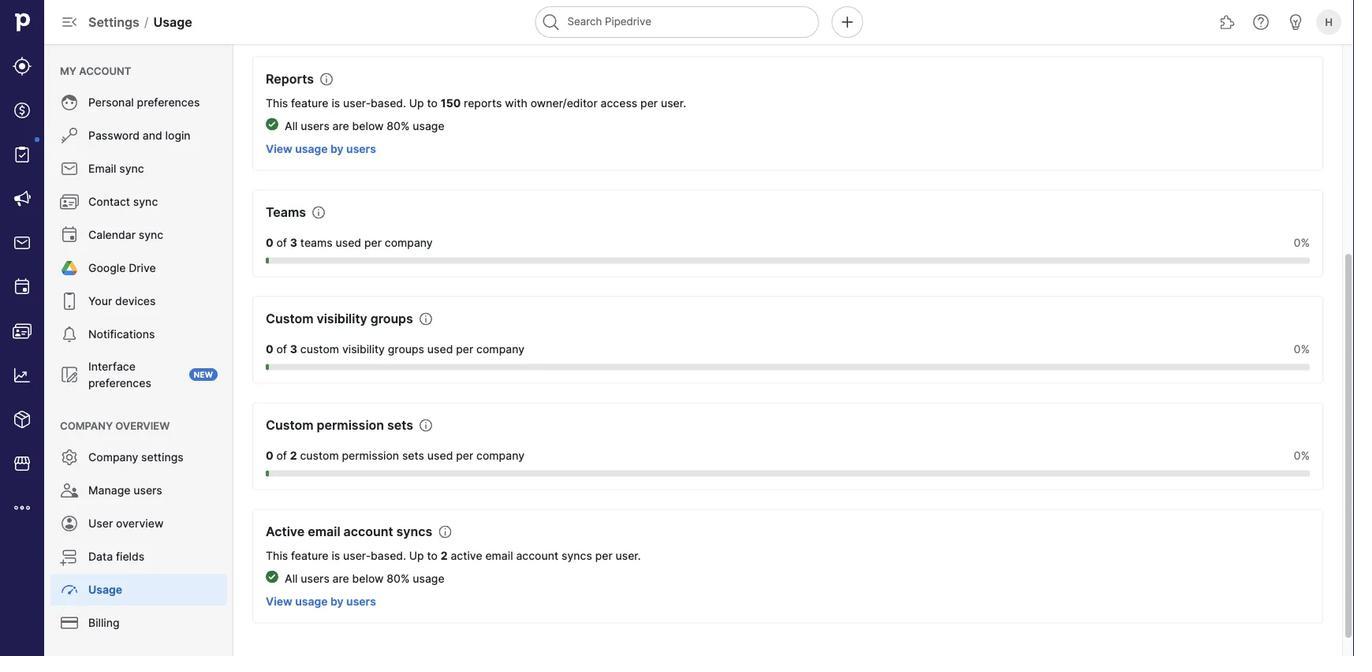 Task type: vqa. For each thing, say whether or not it's contained in the screenshot.
the bottommost 'below'
yes



Task type: locate. For each thing, give the bounding box(es) containing it.
color undefined image inside the company settings link
[[60, 448, 79, 467]]

sync right email
[[119, 162, 144, 176]]

are down active email account syncs
[[333, 573, 349, 586]]

custom
[[300, 343, 339, 357], [300, 450, 339, 463]]

users
[[301, 120, 330, 133], [346, 143, 376, 156], [134, 484, 162, 497], [301, 573, 330, 586], [346, 596, 376, 609]]

2 based. from the top
[[371, 550, 406, 563]]

feature down active
[[291, 550, 329, 563]]

1 vertical spatial overview
[[116, 517, 164, 531]]

usage right /
[[153, 14, 192, 30]]

view usage by users down color positive icon at left
[[266, 143, 376, 156]]

menu
[[0, 0, 44, 656], [44, 44, 234, 656]]

user.
[[661, 97, 686, 111], [616, 550, 641, 563]]

view down color positive icon at left
[[266, 143, 292, 156]]

based. for active email account syncs
[[371, 550, 406, 563]]

0 horizontal spatial syncs
[[396, 525, 433, 540]]

sync for contact sync
[[133, 195, 158, 209]]

1 are from the top
[[333, 120, 349, 133]]

preferences down 'interface'
[[88, 376, 151, 390]]

1 vertical spatial this
[[266, 550, 288, 563]]

2
[[290, 450, 297, 463], [441, 550, 448, 563]]

of down teams
[[276, 237, 287, 250]]

1 vertical spatial %
[[1301, 343, 1310, 357]]

deals image
[[13, 101, 32, 120]]

0 vertical spatial by
[[331, 143, 344, 156]]

color undefined image for data
[[60, 547, 79, 566]]

1 vertical spatial email
[[485, 550, 513, 563]]

color undefined image for your devices
[[60, 292, 79, 311]]

1 80% from the top
[[387, 120, 410, 133]]

1 vertical spatial below
[[352, 573, 384, 586]]

1 vertical spatial view
[[266, 596, 292, 609]]

fields
[[116, 550, 144, 564]]

1 feature from the top
[[291, 97, 329, 111]]

data fields
[[88, 550, 144, 564]]

3 color undefined image from the top
[[60, 159, 79, 178]]

1 vertical spatial custom
[[300, 450, 339, 463]]

sync for email sync
[[119, 162, 144, 176]]

info image up teams
[[312, 207, 325, 219]]

view usage by users link
[[266, 143, 376, 156], [266, 596, 376, 609]]

company down company overview
[[88, 451, 138, 464]]

2 this from the top
[[266, 550, 288, 563]]

0 vertical spatial all users are below 80% usage
[[285, 120, 445, 133]]

color undefined image inside usage link
[[60, 581, 79, 600]]

2 is from the top
[[332, 550, 340, 563]]

company settings link
[[50, 442, 227, 473]]

1 horizontal spatial user.
[[661, 97, 686, 111]]

0 vertical spatial usage
[[153, 14, 192, 30]]

preferences
[[137, 96, 200, 109], [88, 376, 151, 390]]

0 vertical spatial 80%
[[387, 120, 410, 133]]

all users are below 80% usage
[[285, 120, 445, 133], [285, 573, 445, 586]]

1 vertical spatial to
[[427, 550, 438, 563]]

2 user- from the top
[[343, 550, 371, 563]]

color undefined image inside billing link
[[60, 614, 79, 633]]

9 color undefined image from the top
[[60, 614, 79, 633]]

email sync
[[88, 162, 144, 176]]

user- for active email account syncs
[[343, 550, 371, 563]]

more image
[[13, 499, 32, 518]]

2 below from the top
[[352, 573, 384, 586]]

color undefined image inside manage users link
[[60, 481, 79, 500]]

below for active email account syncs
[[352, 573, 384, 586]]

custom down custom visibility groups at the left of page
[[300, 343, 339, 357]]

5 color undefined image from the top
[[60, 325, 79, 344]]

1 vertical spatial up
[[409, 550, 424, 563]]

info image for reports
[[320, 74, 333, 86]]

1 vertical spatial by
[[331, 596, 344, 609]]

1 vertical spatial view usage by users
[[266, 596, 376, 609]]

4 color undefined image from the top
[[60, 292, 79, 311]]

your devices link
[[50, 286, 227, 317]]

1 3 from the top
[[290, 237, 297, 250]]

contact sync link
[[50, 186, 227, 218]]

0 horizontal spatial user.
[[616, 550, 641, 563]]

info image for teams
[[312, 207, 325, 219]]

3 0 % from the top
[[1294, 450, 1310, 463]]

custom visibility groups
[[266, 312, 413, 327]]

groups up 0 of 3 custom visibility groups used per company
[[371, 312, 413, 327]]

2 vertical spatial used
[[427, 450, 453, 463]]

visibility down custom visibility groups at the left of page
[[342, 343, 385, 357]]

view
[[266, 143, 292, 156], [266, 596, 292, 609]]

feature
[[291, 97, 329, 111], [291, 550, 329, 563]]

1 color undefined image from the top
[[60, 93, 79, 112]]

color undefined image inside 'user overview' link
[[60, 514, 79, 533]]

this for reports
[[266, 97, 288, 111]]

0 vertical spatial are
[[333, 120, 349, 133]]

0 vertical spatial custom
[[266, 312, 314, 327]]

color undefined image left calendar
[[60, 226, 79, 245]]

0 horizontal spatial account
[[79, 65, 131, 77]]

interface preferences
[[88, 360, 151, 390]]

3 down custom visibility groups at the left of page
[[290, 343, 297, 357]]

of for teams
[[276, 237, 287, 250]]

active
[[266, 525, 305, 540]]

color undefined image for calendar
[[60, 226, 79, 245]]

1 vertical spatial sync
[[133, 195, 158, 209]]

2 vertical spatial account
[[516, 550, 559, 563]]

menu containing personal preferences
[[44, 44, 234, 656]]

2 feature from the top
[[291, 550, 329, 563]]

color positive image
[[266, 118, 278, 131]]

all users are below 80% usage for reports
[[285, 120, 445, 133]]

2 vertical spatial sync
[[139, 228, 164, 242]]

email
[[308, 525, 340, 540], [485, 550, 513, 563]]

visibility up 0 of 3 custom visibility groups used per company
[[317, 312, 367, 327]]

2 to from the top
[[427, 550, 438, 563]]

view usage by users link down color positive icon at left
[[266, 143, 376, 156]]

are
[[333, 120, 349, 133], [333, 573, 349, 586]]

0 vertical spatial feature
[[291, 97, 329, 111]]

color undefined image inside your devices link
[[60, 292, 79, 311]]

all right color positive image
[[285, 573, 298, 586]]

to
[[427, 97, 438, 111], [427, 550, 438, 563]]

products image
[[13, 410, 32, 429]]

1 horizontal spatial account
[[344, 525, 393, 540]]

feature down 'reports'
[[291, 97, 329, 111]]

1 view from the top
[[266, 143, 292, 156]]

all for reports
[[285, 120, 298, 133]]

this
[[266, 97, 288, 111], [266, 550, 288, 563]]

0 % for groups
[[1294, 343, 1310, 357]]

80%
[[387, 120, 410, 133], [387, 573, 410, 586]]

usage up billing
[[88, 583, 122, 597]]

%
[[1301, 237, 1310, 250], [1301, 343, 1310, 357], [1301, 450, 1310, 463]]

based. left 150
[[371, 97, 406, 111]]

manage users
[[88, 484, 162, 497]]

1 user- from the top
[[343, 97, 371, 111]]

personal
[[88, 96, 134, 109]]

overview down manage users link
[[116, 517, 164, 531]]

1 to from the top
[[427, 97, 438, 111]]

view usage by users link for reports
[[266, 143, 376, 156]]

8 color undefined image from the top
[[60, 581, 79, 600]]

0 horizontal spatial email
[[308, 525, 340, 540]]

to for reports
[[427, 97, 438, 111]]

up
[[409, 97, 424, 111], [409, 550, 424, 563]]

company overview
[[60, 420, 170, 432]]

0 vertical spatial of
[[276, 237, 287, 250]]

1 horizontal spatial usage
[[153, 14, 192, 30]]

of down custom visibility groups at the left of page
[[276, 343, 287, 357]]

2 80% from the top
[[387, 573, 410, 586]]

0 vertical spatial view usage by users link
[[266, 143, 376, 156]]

permission up '0 of 2 custom permission sets used per company'
[[317, 418, 384, 434]]

notifications
[[88, 328, 155, 341]]

company
[[385, 237, 433, 250], [477, 343, 525, 357], [477, 450, 525, 463]]

0 horizontal spatial 2
[[290, 450, 297, 463]]

2 view from the top
[[266, 596, 292, 609]]

0 vertical spatial view
[[266, 143, 292, 156]]

by
[[331, 143, 344, 156], [331, 596, 344, 609]]

company for custom visibility groups
[[477, 343, 525, 357]]

0 vertical spatial overview
[[115, 420, 170, 432]]

calendar sync link
[[50, 219, 227, 251]]

7 color undefined image from the top
[[60, 481, 79, 500]]

0 vertical spatial sets
[[387, 418, 413, 434]]

used
[[336, 237, 361, 250], [427, 343, 453, 357], [427, 450, 453, 463]]

of
[[276, 237, 287, 250], [276, 343, 287, 357], [276, 450, 287, 463]]

is for active email account syncs
[[332, 550, 340, 563]]

usage down 150
[[413, 120, 445, 133]]

0 vertical spatial user-
[[343, 97, 371, 111]]

0 vertical spatial company
[[385, 237, 433, 250]]

2 vertical spatial company
[[477, 450, 525, 463]]

color undefined image inside calendar sync link
[[60, 226, 79, 245]]

info image
[[320, 74, 333, 86], [312, 207, 325, 219], [420, 313, 432, 326], [420, 420, 432, 432], [439, 526, 451, 539]]

3 of from the top
[[276, 450, 287, 463]]

billing
[[88, 617, 120, 630]]

sync up drive
[[139, 228, 164, 242]]

teams
[[300, 237, 333, 250]]

1 vertical spatial visibility
[[342, 343, 385, 357]]

color undefined image inside password and login link
[[60, 126, 79, 145]]

overview up the company settings link
[[115, 420, 170, 432]]

0 vertical spatial sync
[[119, 162, 144, 176]]

this up color positive icon at left
[[266, 97, 288, 111]]

1 vertical spatial company
[[88, 451, 138, 464]]

1 vertical spatial used
[[427, 343, 453, 357]]

3 left teams
[[290, 237, 297, 250]]

my
[[60, 65, 76, 77]]

1 vertical spatial groups
[[388, 343, 424, 357]]

2 all from the top
[[285, 573, 298, 586]]

my account
[[60, 65, 131, 77]]

to left 150
[[427, 97, 438, 111]]

1 view usage by users from the top
[[266, 143, 376, 156]]

based. for reports
[[371, 97, 406, 111]]

1 below from the top
[[352, 120, 384, 133]]

1 horizontal spatial syncs
[[562, 550, 592, 563]]

0 vertical spatial up
[[409, 97, 424, 111]]

1 vertical spatial user.
[[616, 550, 641, 563]]

preferences up login at left
[[137, 96, 200, 109]]

settings
[[141, 451, 184, 464]]

3 % from the top
[[1301, 450, 1310, 463]]

1 vertical spatial is
[[332, 550, 340, 563]]

permission down custom permission sets on the bottom
[[342, 450, 399, 463]]

2 vertical spatial %
[[1301, 450, 1310, 463]]

1 vertical spatial preferences
[[88, 376, 151, 390]]

1 vertical spatial feature
[[291, 550, 329, 563]]

3 for teams
[[290, 237, 297, 250]]

color undefined image left data
[[60, 547, 79, 566]]

1 vertical spatial custom
[[266, 418, 314, 434]]

0 vertical spatial used
[[336, 237, 361, 250]]

contacts image
[[13, 322, 32, 341]]

0 vertical spatial 3
[[290, 237, 297, 250]]

info image up this feature is user-based. up to 2 active email account syncs per user.
[[439, 526, 451, 539]]

color undefined image left the google on the top
[[60, 259, 79, 278]]

to left active
[[427, 550, 438, 563]]

1 based. from the top
[[371, 97, 406, 111]]

usage
[[413, 120, 445, 133], [295, 143, 328, 156], [413, 573, 445, 586], [295, 596, 328, 609]]

view usage by users link down color positive image
[[266, 596, 376, 609]]

1 vertical spatial are
[[333, 573, 349, 586]]

up left 150
[[409, 97, 424, 111]]

color undefined image inside email sync link
[[60, 159, 79, 178]]

info image right 'reports'
[[320, 74, 333, 86]]

info image up 0 of 3 custom visibility groups used per company
[[420, 313, 432, 326]]

color undefined image left contact
[[60, 192, 79, 211]]

1 horizontal spatial 2
[[441, 550, 448, 563]]

color undefined image inside notifications link
[[60, 325, 79, 344]]

1 vertical spatial view usage by users link
[[266, 596, 376, 609]]

2 vertical spatial of
[[276, 450, 287, 463]]

google
[[88, 262, 126, 275]]

sales assistant image
[[1287, 13, 1306, 32]]

usage down active
[[295, 596, 328, 609]]

billing link
[[50, 607, 227, 639]]

company up company settings
[[60, 420, 113, 432]]

0 vertical spatial custom
[[300, 343, 339, 357]]

2 horizontal spatial account
[[516, 550, 559, 563]]

2 % from the top
[[1301, 343, 1310, 357]]

1 custom from the top
[[266, 312, 314, 327]]

2 up from the top
[[409, 550, 424, 563]]

devices
[[115, 295, 156, 308]]

account
[[79, 65, 131, 77], [344, 525, 393, 540], [516, 550, 559, 563]]

manage users link
[[50, 475, 227, 506]]

sync
[[119, 162, 144, 176], [133, 195, 158, 209], [139, 228, 164, 242]]

view usage by users down color positive image
[[266, 596, 376, 609]]

2 view usage by users from the top
[[266, 596, 376, 609]]

0 vertical spatial user.
[[661, 97, 686, 111]]

2 all users are below 80% usage from the top
[[285, 573, 445, 586]]

0 horizontal spatial usage
[[88, 583, 122, 597]]

2 view usage by users link from the top
[[266, 596, 376, 609]]

1 vertical spatial company
[[477, 343, 525, 357]]

1 vertical spatial 0 %
[[1294, 343, 1310, 357]]

info image for active email account syncs
[[439, 526, 451, 539]]

all right color positive icon at left
[[285, 120, 298, 133]]

1 custom from the top
[[300, 343, 339, 357]]

1 by from the top
[[331, 143, 344, 156]]

0 vertical spatial view usage by users
[[266, 143, 376, 156]]

up left active
[[409, 550, 424, 563]]

custom
[[266, 312, 314, 327], [266, 418, 314, 434]]

user-
[[343, 97, 371, 111], [343, 550, 371, 563]]

permission
[[317, 418, 384, 434], [342, 450, 399, 463]]

color undefined image left 'interface'
[[60, 365, 79, 384]]

0 vertical spatial all
[[285, 120, 298, 133]]

1 vertical spatial 3
[[290, 343, 297, 357]]

1 vertical spatial based.
[[371, 550, 406, 563]]

company settings
[[88, 451, 184, 464]]

based. down active email account syncs
[[371, 550, 406, 563]]

1 this from the top
[[266, 97, 288, 111]]

0 vertical spatial 0 %
[[1294, 237, 1310, 250]]

color undefined image inside the "personal preferences" link
[[60, 93, 79, 112]]

info image up '0 of 2 custom permission sets used per company'
[[420, 420, 432, 432]]

view down color positive image
[[266, 596, 292, 609]]

2 are from the top
[[333, 573, 349, 586]]

% for sets
[[1301, 450, 1310, 463]]

data
[[88, 550, 113, 564]]

color undefined image for manage users
[[60, 481, 79, 500]]

2 by from the top
[[331, 596, 344, 609]]

1 of from the top
[[276, 237, 287, 250]]

6 color undefined image from the top
[[60, 448, 79, 467]]

2 left active
[[441, 550, 448, 563]]

0 vertical spatial company
[[60, 420, 113, 432]]

0 vertical spatial to
[[427, 97, 438, 111]]

of for custom visibility groups
[[276, 343, 287, 357]]

1 view usage by users link from the top
[[266, 143, 376, 156]]

usage
[[153, 14, 192, 30], [88, 583, 122, 597]]

groups down custom visibility groups at the left of page
[[388, 343, 424, 357]]

color undefined image inside contact sync link
[[60, 192, 79, 211]]

1 vertical spatial all
[[285, 573, 298, 586]]

up for active email account syncs
[[409, 550, 424, 563]]

0
[[266, 237, 273, 250], [1294, 237, 1301, 250], [266, 343, 273, 357], [1294, 343, 1301, 357], [266, 450, 273, 463], [1294, 450, 1301, 463]]

0 vertical spatial is
[[332, 97, 340, 111]]

1 all users are below 80% usage from the top
[[285, 120, 445, 133]]

1 vertical spatial of
[[276, 343, 287, 357]]

1 vertical spatial account
[[344, 525, 393, 540]]

this up color positive image
[[266, 550, 288, 563]]

0 vertical spatial account
[[79, 65, 131, 77]]

overview
[[115, 420, 170, 432], [116, 517, 164, 531]]

1 % from the top
[[1301, 237, 1310, 250]]

1 all from the top
[[285, 120, 298, 133]]

0 vertical spatial this
[[266, 97, 288, 111]]

2 down custom permission sets on the bottom
[[290, 450, 297, 463]]

sync up calendar sync link
[[133, 195, 158, 209]]

2 color undefined image from the top
[[60, 126, 79, 145]]

2 custom from the top
[[300, 450, 339, 463]]

sets
[[387, 418, 413, 434], [402, 450, 424, 463]]

per
[[641, 97, 658, 111], [364, 237, 382, 250], [456, 343, 474, 357], [456, 450, 474, 463], [595, 550, 613, 563]]

of down custom permission sets on the bottom
[[276, 450, 287, 463]]

info image for custom visibility groups
[[420, 313, 432, 326]]

1 vertical spatial sets
[[402, 450, 424, 463]]

company for company overview
[[60, 420, 113, 432]]

color undefined image
[[60, 93, 79, 112], [60, 126, 79, 145], [60, 159, 79, 178], [60, 292, 79, 311], [60, 325, 79, 344], [60, 448, 79, 467], [60, 481, 79, 500], [60, 581, 79, 600], [60, 614, 79, 633]]

color undefined image inside google drive link
[[60, 259, 79, 278]]

your
[[88, 295, 112, 308]]

1 vertical spatial usage
[[88, 583, 122, 597]]

based.
[[371, 97, 406, 111], [371, 550, 406, 563]]

reports
[[464, 97, 502, 111]]

custom down custom permission sets on the bottom
[[300, 450, 339, 463]]

and
[[143, 129, 162, 142]]

80% for active email account syncs
[[387, 573, 410, 586]]

color undefined image for password and login
[[60, 126, 79, 145]]

1 vertical spatial all users are below 80% usage
[[285, 573, 445, 586]]

1 vertical spatial user-
[[343, 550, 371, 563]]

1 is from the top
[[332, 97, 340, 111]]

campaigns image
[[13, 189, 32, 208]]

2 of from the top
[[276, 343, 287, 357]]

view usage by users
[[266, 143, 376, 156], [266, 596, 376, 609]]

1 vertical spatial 80%
[[387, 573, 410, 586]]

to for active email account syncs
[[427, 550, 438, 563]]

2 custom from the top
[[266, 418, 314, 434]]

1 up from the top
[[409, 97, 424, 111]]

2 0 % from the top
[[1294, 343, 1310, 357]]

2 vertical spatial 0 %
[[1294, 450, 1310, 463]]

0 vertical spatial based.
[[371, 97, 406, 111]]

0 vertical spatial groups
[[371, 312, 413, 327]]

view for active email account syncs
[[266, 596, 292, 609]]

quick add image
[[838, 13, 857, 32]]

login
[[165, 129, 191, 142]]

1 vertical spatial syncs
[[562, 550, 592, 563]]

0 vertical spatial %
[[1301, 237, 1310, 250]]

company
[[60, 420, 113, 432], [88, 451, 138, 464]]

groups
[[371, 312, 413, 327], [388, 343, 424, 357]]

syncs
[[396, 525, 433, 540], [562, 550, 592, 563]]

color undefined image for company settings
[[60, 448, 79, 467]]

color undefined image
[[13, 145, 32, 164], [60, 192, 79, 211], [60, 226, 79, 245], [60, 259, 79, 278], [60, 365, 79, 384], [60, 514, 79, 533], [60, 547, 79, 566]]

0 vertical spatial below
[[352, 120, 384, 133]]

3
[[290, 237, 297, 250], [290, 343, 297, 357]]

0 of 3 teams used per company
[[266, 237, 433, 250]]

0 vertical spatial preferences
[[137, 96, 200, 109]]

color undefined image left user at the left of page
[[60, 514, 79, 533]]

settings / usage
[[88, 14, 192, 30]]

color undefined image inside data fields link
[[60, 547, 79, 566]]

are right color positive icon at left
[[333, 120, 349, 133]]

1 horizontal spatial email
[[485, 550, 513, 563]]

2 3 from the top
[[290, 343, 297, 357]]

0 %
[[1294, 237, 1310, 250], [1294, 343, 1310, 357], [1294, 450, 1310, 463]]



Task type: describe. For each thing, give the bounding box(es) containing it.
is for reports
[[332, 97, 340, 111]]

new
[[194, 370, 213, 379]]

password and login link
[[50, 120, 227, 151]]

all users are below 80% usage for active email account syncs
[[285, 573, 445, 586]]

color undefined image for notifications
[[60, 325, 79, 344]]

color undefined image for interface
[[60, 365, 79, 384]]

overview for user overview
[[116, 517, 164, 531]]

this for active email account syncs
[[266, 550, 288, 563]]

custom for custom visibility groups
[[266, 312, 314, 327]]

80% for reports
[[387, 120, 410, 133]]

view usage by users link for active email account syncs
[[266, 596, 376, 609]]

email sync link
[[50, 153, 227, 185]]

all for active email account syncs
[[285, 573, 298, 586]]

activities image
[[13, 278, 32, 297]]

teams
[[266, 205, 306, 221]]

user. for active email account syncs
[[616, 550, 641, 563]]

google drive link
[[50, 252, 227, 284]]

active
[[451, 550, 482, 563]]

password
[[88, 129, 140, 142]]

1 vertical spatial permission
[[342, 450, 399, 463]]

0 vertical spatial permission
[[317, 418, 384, 434]]

calendar
[[88, 228, 136, 242]]

custom permission sets
[[266, 418, 413, 434]]

view usage by users for reports
[[266, 143, 376, 156]]

0 vertical spatial syncs
[[396, 525, 433, 540]]

h button
[[1314, 6, 1345, 38]]

access
[[601, 97, 638, 111]]

sync for calendar sync
[[139, 228, 164, 242]]

by for active email account syncs
[[331, 596, 344, 609]]

are for active email account syncs
[[333, 573, 349, 586]]

insights image
[[13, 366, 32, 385]]

color undefined image for user
[[60, 514, 79, 533]]

3 for custom visibility groups
[[290, 343, 297, 357]]

by for reports
[[331, 143, 344, 156]]

overview for company overview
[[115, 420, 170, 432]]

google drive
[[88, 262, 156, 275]]

sales inbox image
[[13, 234, 32, 252]]

manage
[[88, 484, 131, 497]]

preferences for interface
[[88, 376, 151, 390]]

150
[[441, 97, 461, 111]]

below for reports
[[352, 120, 384, 133]]

0 of 2 custom permission sets used per company
[[266, 450, 525, 463]]

usage up teams
[[295, 143, 328, 156]]

usage inside menu item
[[88, 583, 122, 597]]

this feature is user-based. up to 150 reports with owner/editor access per user.
[[266, 97, 686, 111]]

this feature is user-based. up to 2 active email account syncs per user.
[[266, 550, 641, 563]]

/
[[144, 14, 149, 30]]

0 of 3 custom visibility groups used per company
[[266, 343, 525, 357]]

color positive image
[[266, 571, 278, 584]]

up for reports
[[409, 97, 424, 111]]

custom for visibility
[[300, 343, 339, 357]]

contact sync
[[88, 195, 158, 209]]

user
[[88, 517, 113, 531]]

of for custom permission sets
[[276, 450, 287, 463]]

user overview
[[88, 517, 164, 531]]

interface
[[88, 360, 136, 373]]

feature for active email account syncs
[[291, 550, 329, 563]]

personal preferences
[[88, 96, 200, 109]]

with
[[505, 97, 528, 111]]

marketplace image
[[13, 454, 32, 473]]

are for reports
[[333, 120, 349, 133]]

quick help image
[[1252, 13, 1271, 32]]

Search Pipedrive field
[[535, 6, 819, 38]]

active email account syncs
[[266, 525, 433, 540]]

color undefined image for personal preferences
[[60, 93, 79, 112]]

view for reports
[[266, 143, 292, 156]]

data fields link
[[50, 541, 227, 573]]

color undefined image for contact
[[60, 192, 79, 211]]

settings
[[88, 14, 139, 30]]

company for custom permission sets
[[477, 450, 525, 463]]

used for groups
[[427, 343, 453, 357]]

contact
[[88, 195, 130, 209]]

color undefined image up campaigns image
[[13, 145, 32, 164]]

view usage by users for active email account syncs
[[266, 596, 376, 609]]

color undefined image for google
[[60, 259, 79, 278]]

drive
[[129, 262, 156, 275]]

menu toggle image
[[60, 13, 79, 32]]

company for company settings
[[88, 451, 138, 464]]

0 vertical spatial visibility
[[317, 312, 367, 327]]

user. for reports
[[661, 97, 686, 111]]

used for sets
[[427, 450, 453, 463]]

usage down this feature is user-based. up to 2 active email account syncs per user.
[[413, 573, 445, 586]]

0 % for sets
[[1294, 450, 1310, 463]]

color undefined image for billing
[[60, 614, 79, 633]]

usage menu item
[[44, 574, 234, 606]]

usage link
[[50, 574, 227, 606]]

0 vertical spatial 2
[[290, 450, 297, 463]]

reports
[[266, 72, 314, 87]]

% for groups
[[1301, 343, 1310, 357]]

your devices
[[88, 295, 156, 308]]

color undefined image for usage
[[60, 581, 79, 600]]

calendar sync
[[88, 228, 164, 242]]

notifications link
[[50, 319, 227, 350]]

personal preferences link
[[50, 87, 227, 118]]

info image for custom permission sets
[[420, 420, 432, 432]]

user- for reports
[[343, 97, 371, 111]]

1 0 % from the top
[[1294, 237, 1310, 250]]

email
[[88, 162, 116, 176]]

0 vertical spatial email
[[308, 525, 340, 540]]

color undefined image for email sync
[[60, 159, 79, 178]]

preferences for personal
[[137, 96, 200, 109]]

owner/editor
[[531, 97, 598, 111]]

leads image
[[13, 57, 32, 76]]

h
[[1325, 16, 1333, 28]]

1 vertical spatial 2
[[441, 550, 448, 563]]

feature for reports
[[291, 97, 329, 111]]

home image
[[10, 10, 34, 34]]

password and login
[[88, 129, 191, 142]]

custom for permission
[[300, 450, 339, 463]]

custom for custom permission sets
[[266, 418, 314, 434]]

user overview link
[[50, 508, 227, 540]]



